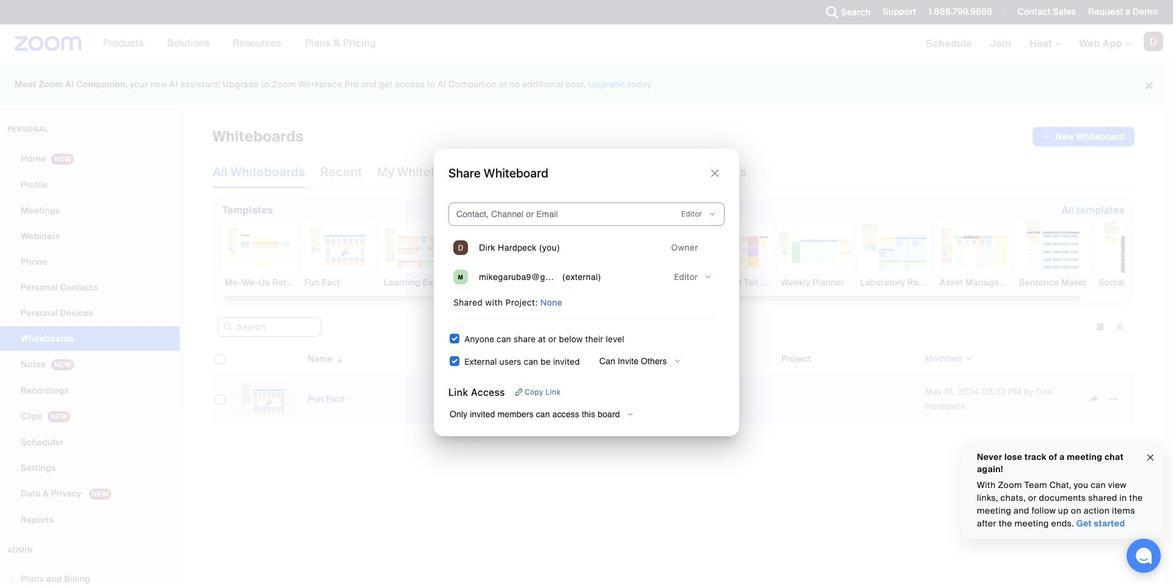 Task type: locate. For each thing, give the bounding box(es) containing it.
fun fact, may 31, 2024 03:32 pm, modified by dirk hardpeck, link image
[[235, 383, 293, 416]]

2 list item from the top
[[448, 263, 725, 292]]

weekly schedule element
[[620, 277, 693, 289]]

Contact, Channel or Email text field
[[452, 205, 658, 224]]

uml class diagram element
[[540, 277, 613, 289]]

close image
[[711, 170, 719, 177]]

list item
[[448, 233, 725, 263], [448, 263, 725, 292]]

fun fact element
[[302, 277, 375, 289], [308, 394, 345, 405]]

show and tell with a twist element
[[699, 277, 772, 289]]

arrow down image
[[333, 352, 344, 366]]

cell
[[777, 397, 920, 402]]

product information navigation
[[82, 24, 385, 64]]

footer
[[0, 64, 1164, 106]]

thumbnail of fun fact image
[[235, 384, 293, 415]]

open chat image
[[1135, 548, 1152, 565]]

digital marketing canvas element
[[461, 277, 534, 289]]

asset management element
[[937, 277, 1011, 289]]

meetings navigation
[[917, 24, 1173, 64]]

sentence maker element
[[1017, 277, 1090, 289]]

application
[[1033, 127, 1135, 147], [213, 343, 1144, 433], [533, 390, 628, 409]]

banner
[[0, 24, 1173, 64]]

weekly planner element
[[778, 277, 852, 289]]

close image
[[1146, 451, 1155, 465]]

dirk hardpeck image
[[453, 241, 468, 255]]



Task type: vqa. For each thing, say whether or not it's contained in the screenshot.
thumbnail of Fun Fact
yes



Task type: describe. For each thing, give the bounding box(es) containing it.
copy whiteboard link button image
[[515, 389, 522, 397]]

list mode, selected image
[[1110, 322, 1130, 333]]

1 list item from the top
[[448, 233, 725, 263]]

1 vertical spatial fun fact element
[[308, 394, 345, 405]]

0 vertical spatial fun fact element
[[302, 277, 375, 289]]

social emotional learning element
[[1096, 277, 1169, 289]]

personal menu menu
[[0, 147, 180, 534]]

laboratory report element
[[858, 277, 931, 289]]

tabs of all whiteboard page tab list
[[213, 156, 747, 188]]

grid mode, not selected image
[[1091, 322, 1110, 333]]

permission element
[[676, 207, 722, 222]]

me-we-us retrospective element
[[222, 277, 296, 289]]

learning experience canvas element
[[381, 277, 455, 289]]



